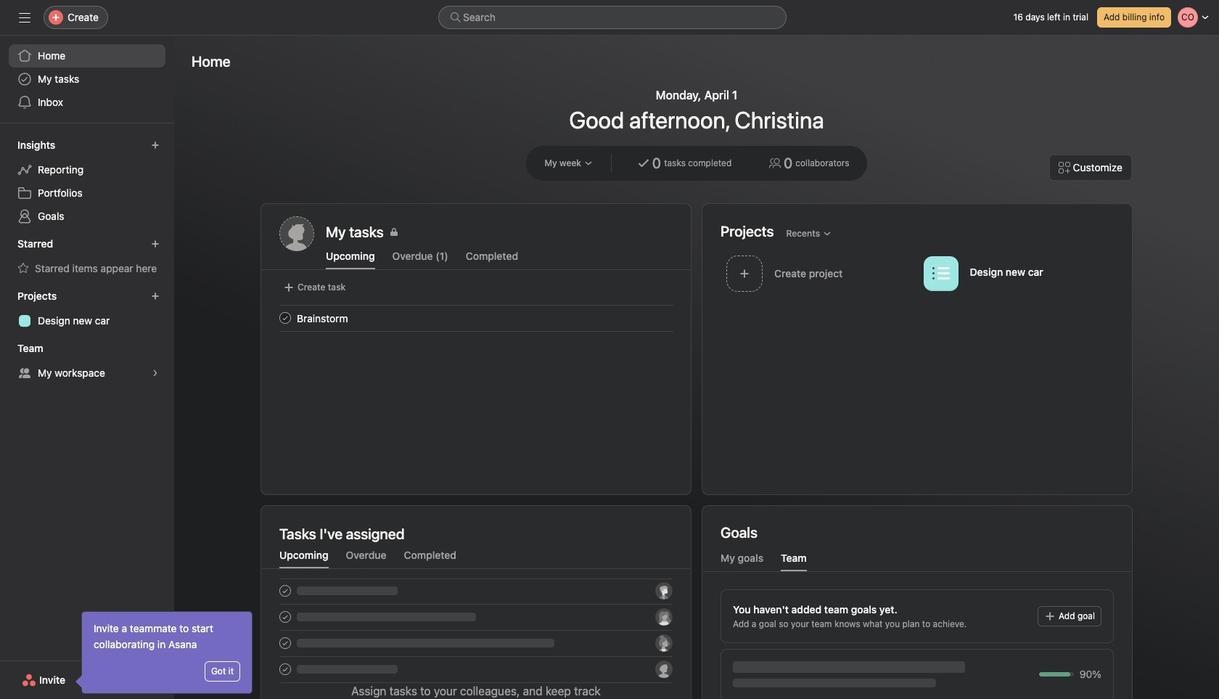 Task type: locate. For each thing, give the bounding box(es) containing it.
insights element
[[0, 132, 174, 231]]

Mark complete checkbox
[[277, 309, 294, 327]]

list item
[[721, 251, 918, 296], [262, 305, 691, 331]]

starred element
[[0, 231, 174, 283]]

list box
[[439, 6, 787, 29]]

add items to starred image
[[151, 240, 160, 248]]

tooltip
[[78, 612, 252, 693]]

list image
[[933, 265, 950, 282]]

0 horizontal spatial list item
[[262, 305, 691, 331]]

teams element
[[0, 335, 174, 388]]

new insights image
[[151, 141, 160, 150]]

see details, my workspace image
[[151, 369, 160, 378]]

add profile photo image
[[280, 216, 314, 251]]

1 horizontal spatial list item
[[721, 251, 918, 296]]

0 vertical spatial list item
[[721, 251, 918, 296]]

hide sidebar image
[[19, 12, 30, 23]]



Task type: vqa. For each thing, say whether or not it's contained in the screenshot.
first board icon from the bottom of the page
no



Task type: describe. For each thing, give the bounding box(es) containing it.
new project or portfolio image
[[151, 292, 160, 301]]

mark complete image
[[277, 309, 294, 327]]

global element
[[0, 36, 174, 123]]

projects element
[[0, 283, 174, 335]]

1 vertical spatial list item
[[262, 305, 691, 331]]



